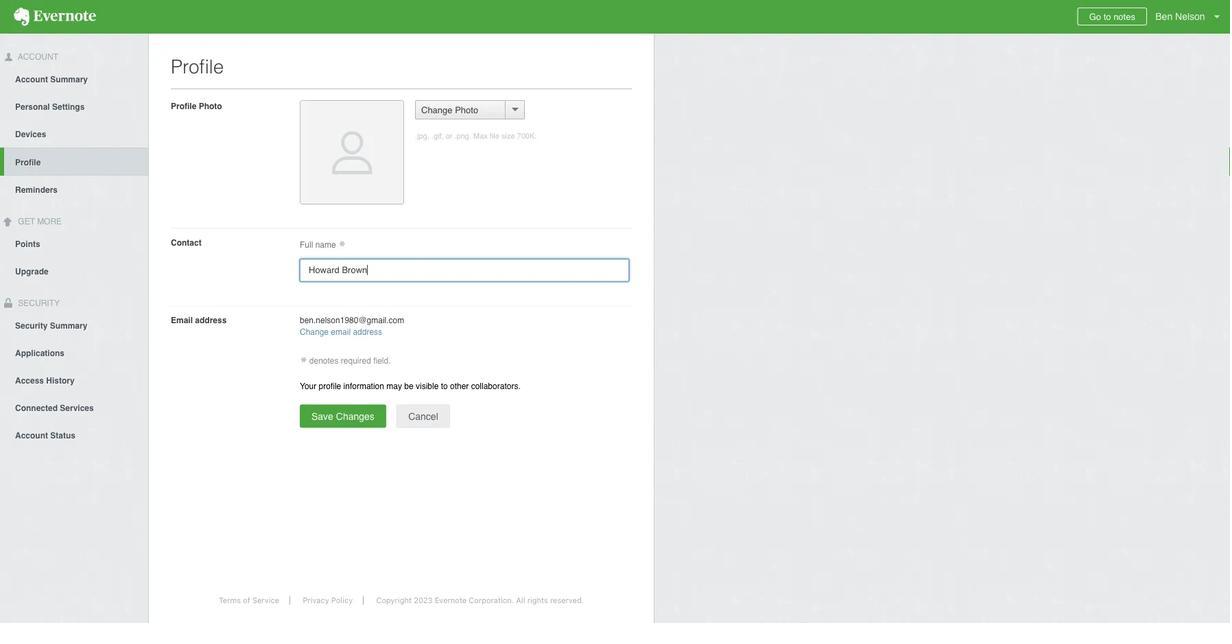Task type: describe. For each thing, give the bounding box(es) containing it.
terms
[[219, 596, 241, 605]]

applications link
[[0, 339, 148, 366]]

security summary
[[15, 321, 87, 330]]

ben.nelson1980@gmail.com
[[300, 316, 405, 325]]

account for account summary
[[15, 75, 48, 84]]

notes
[[1114, 11, 1136, 22]]

file
[[490, 132, 500, 140]]

security for security
[[16, 298, 60, 308]]

ben
[[1156, 11, 1173, 22]]

summary for account summary
[[50, 75, 88, 84]]

corporation.
[[469, 596, 514, 605]]

.png.
[[455, 132, 472, 140]]

photo for change photo
[[455, 105, 479, 115]]

go to notes
[[1090, 11, 1136, 22]]

2023
[[414, 596, 433, 605]]

to inside go to notes link
[[1104, 11, 1112, 22]]

evernote image
[[0, 8, 110, 26]]

profile
[[319, 381, 341, 391]]

rights
[[528, 596, 548, 605]]

personal
[[15, 102, 50, 112]]

your profile information may be visible to other collaborators.
[[300, 381, 521, 391]]

get more
[[16, 217, 62, 226]]

privacy policy
[[303, 596, 353, 605]]

email address
[[171, 316, 227, 325]]

connected
[[15, 403, 58, 413]]

policy
[[331, 596, 353, 605]]

more
[[37, 217, 62, 226]]

security for security summary
[[15, 321, 48, 330]]

devices link
[[0, 120, 148, 147]]

settings
[[52, 102, 85, 112]]

other
[[450, 381, 469, 391]]

email
[[331, 327, 351, 337]]

size
[[502, 132, 515, 140]]

history
[[46, 376, 75, 385]]

privacy policy link
[[293, 596, 364, 605]]

reserved.
[[550, 596, 584, 605]]

denotes
[[309, 356, 339, 366]]

account status
[[15, 431, 76, 440]]

points
[[15, 239, 40, 249]]

.jpg, .gif, or .png. max file size 700k.
[[415, 132, 537, 140]]

go
[[1090, 11, 1102, 22]]

change inside "ben.nelson1980@gmail.com change email address"
[[300, 327, 329, 337]]

ben nelson
[[1156, 11, 1206, 22]]

max
[[474, 132, 488, 140]]

field.
[[374, 356, 391, 366]]

personal settings link
[[0, 93, 148, 120]]

be
[[405, 381, 414, 391]]

visible
[[416, 381, 439, 391]]

1 vertical spatial to
[[441, 381, 448, 391]]

0 vertical spatial profile
[[171, 56, 224, 78]]

information
[[344, 381, 384, 391]]

required
[[341, 356, 371, 366]]

privacy
[[303, 596, 329, 605]]

devices
[[15, 130, 46, 139]]

copyright 2023 evernote corporation. all rights reserved.
[[377, 596, 584, 605]]

access history link
[[0, 366, 148, 394]]

0 horizontal spatial address
[[195, 316, 227, 325]]

evernote link
[[0, 0, 110, 34]]

access history
[[15, 376, 75, 385]]

photo for profile photo
[[199, 101, 222, 111]]

reminders link
[[0, 176, 148, 203]]

full
[[300, 240, 313, 250]]



Task type: vqa. For each thing, say whether or not it's contained in the screenshot.
'Gary' inside the test row
no



Task type: locate. For each thing, give the bounding box(es) containing it.
700k.
[[517, 132, 537, 140]]

status
[[50, 431, 76, 440]]

account up personal
[[15, 75, 48, 84]]

address down ben.nelson1980@gmail.com
[[353, 327, 382, 337]]

security up applications
[[15, 321, 48, 330]]

0 vertical spatial summary
[[50, 75, 88, 84]]

security summary link
[[0, 311, 148, 339]]

1 horizontal spatial change
[[421, 105, 453, 115]]

go to notes link
[[1078, 8, 1148, 25]]

full name
[[300, 240, 338, 250]]

change photo
[[421, 105, 479, 115]]

account up account summary in the left top of the page
[[16, 52, 58, 62]]

account summary
[[15, 75, 88, 84]]

name
[[316, 240, 336, 250]]

all
[[516, 596, 525, 605]]

1 vertical spatial summary
[[50, 321, 87, 330]]

summary
[[50, 75, 88, 84], [50, 321, 87, 330]]

account inside account summary link
[[15, 75, 48, 84]]

address
[[195, 316, 227, 325], [353, 327, 382, 337]]

upgrade
[[15, 267, 49, 276]]

get
[[18, 217, 35, 226]]

account inside account status link
[[15, 431, 48, 440]]

1 horizontal spatial photo
[[455, 105, 479, 115]]

account for account status
[[15, 431, 48, 440]]

None submit
[[300, 405, 386, 428], [397, 405, 450, 428], [300, 405, 386, 428], [397, 405, 450, 428]]

.gif,
[[432, 132, 444, 140]]

nelson
[[1176, 11, 1206, 22]]

0 vertical spatial address
[[195, 316, 227, 325]]

profile link
[[4, 147, 148, 176]]

upgrade link
[[0, 257, 148, 285]]

change email address link
[[300, 327, 382, 337]]

1 vertical spatial account
[[15, 75, 48, 84]]

terms of service link
[[209, 596, 290, 605]]

or
[[446, 132, 453, 140]]

1 vertical spatial security
[[15, 321, 48, 330]]

address right email
[[195, 316, 227, 325]]

summary for security summary
[[50, 321, 87, 330]]

may
[[387, 381, 402, 391]]

0 horizontal spatial change
[[300, 327, 329, 337]]

ben nelson link
[[1153, 0, 1231, 34]]

denotes required field.
[[307, 356, 391, 366]]

to left other
[[441, 381, 448, 391]]

profile for profile photo
[[171, 101, 197, 111]]

personal settings
[[15, 102, 85, 112]]

change
[[421, 105, 453, 115], [300, 327, 329, 337]]

1 vertical spatial address
[[353, 327, 382, 337]]

service
[[253, 596, 279, 605]]

2 vertical spatial account
[[15, 431, 48, 440]]

contact
[[171, 238, 202, 247]]

profile photo
[[171, 101, 222, 111]]

your
[[300, 381, 317, 391]]

reminders
[[15, 185, 58, 195]]

0 horizontal spatial to
[[441, 381, 448, 391]]

change left email
[[300, 327, 329, 337]]

security up security summary
[[16, 298, 60, 308]]

services
[[60, 403, 94, 413]]

0 vertical spatial to
[[1104, 11, 1112, 22]]

connected services link
[[0, 394, 148, 421]]

0 horizontal spatial photo
[[199, 101, 222, 111]]

email
[[171, 316, 193, 325]]

summary up 'personal settings' link
[[50, 75, 88, 84]]

to right the go
[[1104, 11, 1112, 22]]

profile
[[171, 56, 224, 78], [171, 101, 197, 111], [15, 158, 41, 167]]

terms of service
[[219, 596, 279, 605]]

0 vertical spatial change
[[421, 105, 453, 115]]

1 horizontal spatial address
[[353, 327, 382, 337]]

collaborators.
[[471, 381, 521, 391]]

1 vertical spatial change
[[300, 327, 329, 337]]

to
[[1104, 11, 1112, 22], [441, 381, 448, 391]]

1 vertical spatial profile
[[171, 101, 197, 111]]

0 vertical spatial security
[[16, 298, 60, 308]]

ben.nelson1980@gmail.com change email address
[[300, 316, 405, 337]]

summary up applications link at the bottom left of the page
[[50, 321, 87, 330]]

photo
[[199, 101, 222, 111], [455, 105, 479, 115]]

copyright
[[377, 596, 412, 605]]

0 vertical spatial account
[[16, 52, 58, 62]]

access
[[15, 376, 44, 385]]

account status link
[[0, 421, 148, 449]]

change up .gif,
[[421, 105, 453, 115]]

2 vertical spatial profile
[[15, 158, 41, 167]]

account down connected
[[15, 431, 48, 440]]

account
[[16, 52, 58, 62], [15, 75, 48, 84], [15, 431, 48, 440]]

1 horizontal spatial to
[[1104, 11, 1112, 22]]

Full name text field
[[300, 259, 629, 282]]

.jpg,
[[415, 132, 430, 140]]

account for account
[[16, 52, 58, 62]]

applications
[[15, 348, 65, 358]]

profile for profile link on the top left of the page
[[15, 158, 41, 167]]

security
[[16, 298, 60, 308], [15, 321, 48, 330]]

account summary link
[[0, 65, 148, 93]]

connected services
[[15, 403, 94, 413]]

address inside "ben.nelson1980@gmail.com change email address"
[[353, 327, 382, 337]]

points link
[[0, 230, 148, 257]]

evernote
[[435, 596, 467, 605]]

of
[[243, 596, 250, 605]]



